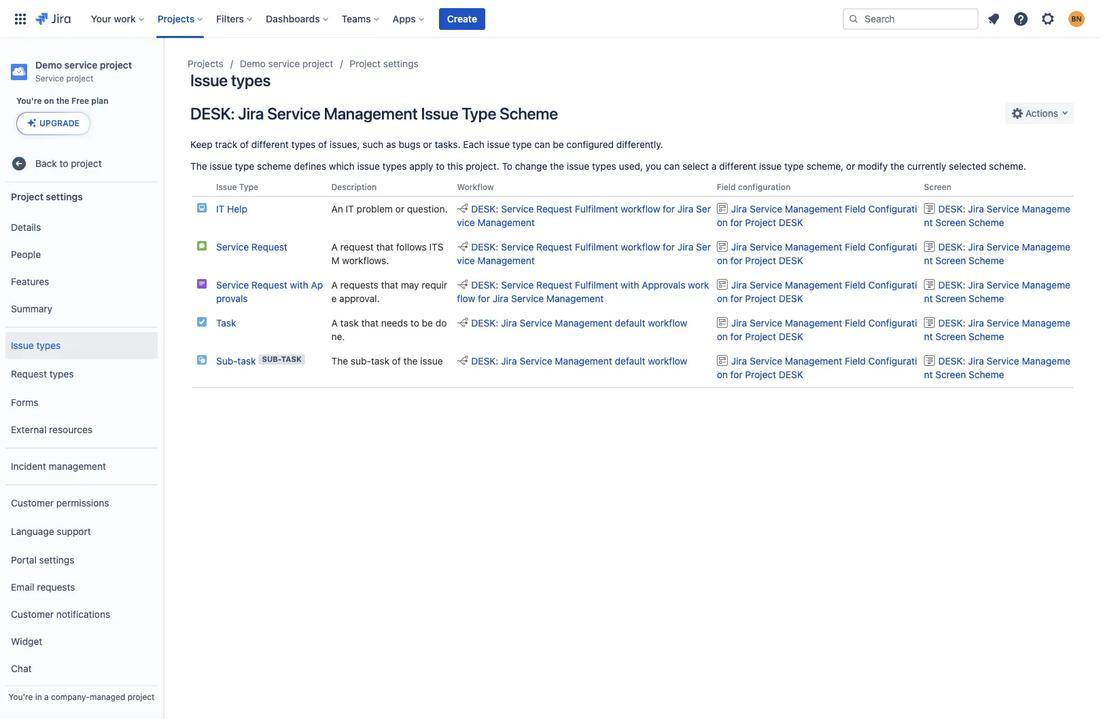 Task type: describe. For each thing, give the bounding box(es) containing it.
keep track of different types of issues, such as bugs or tasks. each issue type can be configured differently.
[[190, 139, 663, 150]]

the down a task that needs to be do ne.
[[404, 356, 418, 367]]

a for a task that needs to be do ne.
[[331, 318, 338, 329]]

demo for demo service project
[[240, 58, 266, 69]]

issue up configuration
[[759, 160, 782, 172]]

this
[[447, 160, 463, 172]]

customer for customer notifications
[[11, 609, 54, 621]]

notifications
[[56, 609, 110, 621]]

its
[[429, 241, 444, 253]]

2 horizontal spatial task
[[371, 356, 390, 367]]

types down the demo service project
[[231, 71, 271, 90]]

on for a requests that may requir e approval.
[[717, 293, 728, 305]]

incident management
[[11, 461, 106, 472]]

project for a requests that may requir e approval.
[[745, 293, 776, 305]]

create button
[[439, 8, 485, 30]]

small image for a task that needs to be do ne.
[[457, 318, 468, 328]]

incident
[[11, 461, 46, 472]]

chat link
[[5, 656, 158, 683]]

on for a task that needs to be do ne.
[[717, 331, 728, 343]]

service request with ap provals link
[[216, 280, 323, 305]]

project for demo service project
[[302, 58, 333, 69]]

summary link
[[5, 296, 158, 323]]

types inside request types link
[[49, 368, 74, 380]]

1 vertical spatial settings
[[46, 191, 83, 202]]

5 desk from the top
[[779, 369, 804, 381]]

email
[[11, 582, 34, 593]]

summary
[[11, 303, 52, 315]]

service request
[[216, 241, 287, 253]]

back to project link
[[5, 150, 158, 178]]

requests for a
[[340, 280, 379, 291]]

search image
[[848, 13, 859, 24]]

0 horizontal spatial type
[[235, 160, 254, 172]]

m
[[331, 255, 340, 267]]

work inside desk: service request fulfilment with approvals work flow for jira service management
[[688, 280, 709, 291]]

small image inside actions popup button
[[1012, 108, 1023, 119]]

service request with ap provals
[[216, 280, 323, 305]]

notifications image
[[986, 11, 1002, 27]]

requests for email
[[37, 582, 75, 593]]

1 vertical spatial project settings
[[11, 191, 83, 202]]

desk: jira service management default workflow for the sub-task of the issue
[[471, 356, 687, 367]]

default image for desk: jira service management default workflow
[[924, 318, 935, 328]]

free
[[71, 96, 89, 106]]

with inside desk: service request fulfilment with approvals work flow for jira service management
[[621, 280, 639, 291]]

5 jira service management field configurati on for project desk link from the top
[[717, 356, 917, 381]]

company-
[[51, 693, 90, 703]]

jira service management field configurati on for project desk for do
[[717, 318, 917, 343]]

demo service project link
[[240, 56, 333, 72]]

issue down such
[[357, 160, 380, 172]]

Search field
[[843, 8, 979, 30]]

for inside desk: service request fulfilment with approvals work flow for jira service management
[[478, 293, 490, 305]]

description
[[331, 182, 377, 192]]

5 jira service management field configurati on for project desk from the top
[[717, 356, 917, 381]]

service request with approvals - a requests that may require approval. image
[[196, 279, 207, 290]]

desk: jira service manageme nt screen scheme for do
[[924, 318, 1071, 343]]

teams
[[342, 13, 371, 24]]

1 horizontal spatial a
[[712, 160, 717, 172]]

project for a request that follows its m workflows.
[[745, 255, 776, 267]]

default image for m
[[924, 241, 935, 252]]

the right modify at the right top of the page
[[891, 160, 905, 172]]

jira service management field configurati on for project desk link for approval.
[[717, 280, 917, 305]]

fulfilment for requir
[[575, 280, 618, 291]]

help image
[[1013, 11, 1029, 27]]

1 horizontal spatial of
[[318, 139, 327, 150]]

you're for you're in a company-managed project
[[9, 693, 33, 703]]

scheme for m
[[969, 255, 1004, 267]]

1 horizontal spatial type
[[462, 104, 496, 123]]

to inside back to project link
[[60, 158, 68, 169]]

on for a request that follows its m workflows.
[[717, 255, 728, 267]]

demo service project service project
[[35, 59, 132, 84]]

work inside popup button
[[114, 13, 136, 24]]

customer permissions link
[[5, 490, 158, 517]]

apps
[[393, 13, 416, 24]]

field for a task that needs to be do ne.
[[845, 318, 866, 329]]

desk: jira service management default workflow link for a task that needs to be do ne.
[[457, 318, 687, 329]]

issue type
[[216, 182, 258, 192]]

projects for projects link
[[188, 58, 224, 69]]

desk: jira service manageme nt screen scheme for workflows.
[[924, 241, 1071, 267]]

0 horizontal spatial a
[[44, 693, 49, 703]]

scheme for issue
[[969, 369, 1004, 381]]

group containing issue types
[[5, 327, 158, 448]]

support
[[57, 526, 91, 538]]

0 horizontal spatial type
[[239, 182, 258, 192]]

e
[[331, 293, 337, 305]]

1 nt from the top
[[924, 217, 933, 229]]

resources
[[49, 424, 92, 436]]

bugs
[[399, 139, 421, 150]]

the issue type scheme defines which issue types apply to this project. to change the issue types used, you can select a different issue type scheme, or modify the currently selected scheme.
[[190, 160, 1027, 172]]

you're in a company-managed project
[[9, 693, 155, 703]]

may
[[401, 280, 419, 291]]

project up free
[[66, 73, 93, 84]]

external
[[11, 424, 46, 436]]

1 desk from the top
[[779, 217, 804, 229]]

vice for a request that follows its m workflows.
[[457, 255, 475, 267]]

nt for do
[[924, 331, 933, 343]]

it help - an it problem or question. image
[[196, 203, 207, 214]]

vice for an it problem or question.
[[457, 217, 475, 229]]

currently
[[907, 160, 947, 172]]

widget link
[[5, 629, 158, 656]]

request
[[340, 241, 374, 253]]

as
[[386, 139, 396, 150]]

widget
[[11, 636, 42, 648]]

incident management link
[[5, 454, 158, 481]]

sub-task sub-task
[[216, 355, 302, 367]]

with inside service request with ap provals
[[290, 280, 308, 291]]

small image inside desk: service request fulfilment with approvals work flow for jira service management link
[[457, 280, 468, 290]]

customer notifications link
[[5, 602, 158, 629]]

5 configurati from the top
[[869, 356, 917, 367]]

5 nt from the top
[[924, 369, 933, 381]]

it help link
[[216, 203, 247, 215]]

desk: service request fulfilment workflow for jira ser vice management for question.
[[457, 203, 711, 229]]

1 jira service management field configurati on for project desk from the top
[[717, 203, 917, 229]]

provals
[[216, 293, 248, 305]]

task for a
[[340, 318, 359, 329]]

desk: jira service manageme nt screen scheme link for approval.
[[924, 280, 1071, 305]]

manageme for do
[[1022, 318, 1071, 329]]

project for demo service project service project
[[100, 59, 132, 71]]

selected
[[949, 160, 987, 172]]

task link
[[216, 318, 236, 329]]

approval.
[[339, 293, 380, 305]]

project right managed at left
[[128, 693, 155, 703]]

1 vertical spatial or
[[846, 160, 855, 172]]

fulfilment for question.
[[575, 203, 618, 215]]

2 horizontal spatial of
[[392, 356, 401, 367]]

desk: jira service manageme nt screen scheme for approval.
[[924, 280, 1071, 305]]

1 it from the left
[[216, 203, 225, 215]]

create
[[447, 13, 477, 24]]

issue types link
[[5, 333, 158, 360]]

scheme for e
[[969, 293, 1004, 305]]

each
[[463, 139, 485, 150]]

portal settings link
[[5, 547, 158, 575]]

back to project
[[35, 158, 102, 169]]

you
[[646, 160, 662, 172]]

service request - a request that follows itsm workflows. image
[[196, 241, 207, 252]]

2 vertical spatial or
[[395, 203, 405, 215]]

customer notifications
[[11, 609, 110, 621]]

1 horizontal spatial be
[[553, 139, 564, 150]]

project.
[[466, 160, 500, 172]]

request types
[[11, 368, 74, 380]]

desk: jira service manageme nt screen scheme link for do
[[924, 318, 1071, 343]]

configurati for approval.
[[869, 280, 917, 291]]

configurati for workflows.
[[869, 241, 917, 253]]

1 horizontal spatial issue types
[[190, 71, 271, 90]]

screen for an it problem or question.
[[936, 217, 966, 229]]

help
[[227, 203, 247, 215]]

issue inside group
[[11, 340, 34, 351]]

project for the sub-task of the issue
[[745, 369, 776, 381]]

1 horizontal spatial type
[[513, 139, 532, 150]]

workflows.
[[342, 255, 389, 267]]

field for a requests that may requir e approval.
[[845, 280, 866, 291]]

the left free
[[56, 96, 69, 106]]

scheme for be
[[969, 331, 1004, 343]]

default image for desk: service request fulfilment with approvals work flow for jira service management
[[924, 280, 935, 290]]

which
[[329, 160, 355, 172]]

dashboards
[[266, 13, 320, 24]]

ser for a request that follows its m workflows.
[[696, 241, 711, 253]]

service for demo service project service project
[[64, 59, 97, 71]]

primary element
[[8, 0, 843, 38]]

sub-task link
[[216, 356, 256, 367]]

the for the issue type scheme defines which issue types apply to this project. to change the issue types used, you can select a different issue type scheme, or modify the currently selected scheme.
[[190, 160, 207, 172]]

actions
[[1023, 107, 1059, 119]]

workflow
[[457, 182, 494, 192]]

change
[[515, 160, 548, 172]]

desk for workflows.
[[779, 255, 804, 267]]

defines
[[294, 160, 326, 172]]

1 vertical spatial issue types
[[11, 340, 61, 351]]

apps button
[[389, 8, 430, 30]]

that for request
[[376, 241, 394, 253]]

task inside sub-task sub-task
[[281, 355, 302, 364]]

task - a task that needs to be done. image
[[196, 317, 207, 328]]

sub-
[[351, 356, 371, 367]]

to
[[502, 160, 513, 172]]

screen for a task that needs to be do ne.
[[936, 331, 966, 343]]

project for an it problem or question.
[[745, 217, 776, 229]]

5 desk: jira service manageme nt screen scheme link from the top
[[924, 356, 1071, 381]]



Task type: locate. For each thing, give the bounding box(es) containing it.
4 jira service management field configurati on for project desk from the top
[[717, 318, 917, 343]]

1 horizontal spatial sub-
[[262, 355, 281, 364]]

to left this
[[436, 160, 445, 172]]

fulfilment left the approvals
[[575, 280, 618, 291]]

of down a task that needs to be do ne.
[[392, 356, 401, 367]]

it left help
[[216, 203, 225, 215]]

2 vertical spatial settings
[[39, 555, 74, 566]]

desk: service request fulfilment workflow for jira ser vice management link up desk: service request fulfilment with approvals work flow for jira service management
[[457, 241, 711, 267]]

settings down "back to project"
[[46, 191, 83, 202]]

fulfilment up desk: service request fulfilment with approvals work flow for jira service management
[[575, 241, 618, 253]]

1 horizontal spatial the
[[331, 356, 348, 367]]

sub- right the sub-task - the sub-task of the issue icon
[[216, 356, 238, 367]]

desk: service request fulfilment with approvals work flow for jira service management
[[457, 280, 709, 305]]

issue up tasks.
[[421, 104, 458, 123]]

jira service management field configurati on for project desk for workflows.
[[717, 241, 917, 267]]

small image
[[457, 203, 468, 214], [717, 203, 728, 214], [457, 241, 468, 252], [457, 318, 468, 328]]

0 vertical spatial a
[[712, 160, 717, 172]]

a inside a requests that may requir e approval.
[[331, 280, 338, 291]]

banner containing your work
[[0, 0, 1101, 38]]

service
[[35, 73, 64, 84], [267, 104, 320, 123], [501, 203, 534, 215], [750, 203, 783, 215], [987, 203, 1020, 215], [216, 241, 249, 253], [501, 241, 534, 253], [750, 241, 783, 253], [987, 241, 1020, 253], [216, 280, 249, 291], [501, 280, 534, 291], [750, 280, 783, 291], [987, 280, 1020, 291], [511, 293, 544, 305], [520, 318, 552, 329], [750, 318, 783, 329], [987, 318, 1020, 329], [520, 356, 552, 367], [750, 356, 783, 367], [987, 356, 1020, 367]]

requests
[[340, 280, 379, 291], [37, 582, 75, 593]]

the for the sub-task of the issue
[[331, 356, 348, 367]]

desk: service request fulfilment workflow for jira ser vice management link for its
[[457, 241, 711, 267]]

1 horizontal spatial with
[[621, 280, 639, 291]]

0 vertical spatial project settings
[[350, 58, 419, 69]]

issue right sidebar navigation icon
[[190, 71, 228, 90]]

types up defines
[[291, 139, 316, 150]]

jira image
[[35, 11, 71, 27], [35, 11, 71, 27]]

or right bugs
[[423, 139, 432, 150]]

3 a from the top
[[331, 318, 338, 329]]

0 horizontal spatial demo
[[35, 59, 62, 71]]

scheme
[[257, 160, 291, 172]]

service inside 'demo service project service project'
[[35, 73, 64, 84]]

customer up language
[[11, 497, 54, 509]]

screen for a request that follows its m workflows.
[[936, 255, 966, 267]]

details
[[11, 221, 41, 233]]

different
[[251, 139, 289, 150], [719, 160, 757, 172]]

or left modify at the right top of the page
[[846, 160, 855, 172]]

issue up it help
[[216, 182, 237, 192]]

customer for customer permissions
[[11, 497, 54, 509]]

task right the sub-task - the sub-task of the issue icon
[[238, 356, 256, 367]]

1 default image from the top
[[924, 280, 935, 290]]

task inside sub-task sub-task
[[238, 356, 256, 367]]

1 horizontal spatial task
[[281, 355, 302, 364]]

1 vertical spatial customer
[[11, 609, 54, 621]]

request inside desk: service request fulfilment with approvals work flow for jira service management
[[537, 280, 573, 291]]

screen for the sub-task of the issue
[[936, 369, 966, 381]]

of right track
[[240, 139, 249, 150]]

a for a request that follows its m workflows.
[[331, 241, 338, 253]]

2 ser from the top
[[696, 241, 711, 253]]

1 vertical spatial default image
[[924, 241, 935, 252]]

it help
[[216, 203, 247, 215]]

1 vertical spatial a
[[331, 280, 338, 291]]

upgrade
[[39, 118, 79, 129]]

that inside a task that needs to be do ne.
[[361, 318, 379, 329]]

2 with from the left
[[621, 280, 639, 291]]

1 horizontal spatial can
[[664, 160, 680, 172]]

1 desk: jira service management default workflow link from the top
[[457, 318, 687, 329]]

that inside "a request that follows its m workflows."
[[376, 241, 394, 253]]

type left 'scheme,'
[[785, 160, 804, 172]]

4 manageme from the top
[[1022, 318, 1071, 329]]

issue up "request types"
[[11, 340, 34, 351]]

a up ne. at the left top of page
[[331, 318, 338, 329]]

0 vertical spatial be
[[553, 139, 564, 150]]

desk: jira service management issue type scheme
[[190, 104, 558, 123]]

3 desk from the top
[[779, 293, 804, 305]]

3 group from the top
[[5, 485, 158, 720]]

upgrade button
[[17, 113, 90, 135]]

0 horizontal spatial with
[[290, 280, 308, 291]]

type up issue type on the top
[[235, 160, 254, 172]]

types down issue types link
[[49, 368, 74, 380]]

task right sub-task link
[[281, 355, 302, 364]]

a up e
[[331, 280, 338, 291]]

project
[[350, 58, 381, 69], [11, 191, 43, 202], [745, 217, 776, 229], [745, 255, 776, 267], [745, 293, 776, 305], [745, 331, 776, 343], [745, 369, 776, 381]]

of left issues,
[[318, 139, 327, 150]]

0 vertical spatial the
[[190, 160, 207, 172]]

3 default image from the top
[[924, 356, 935, 367]]

1 desk: service request fulfilment workflow for jira ser vice management link from the top
[[457, 203, 711, 229]]

banner
[[0, 0, 1101, 38]]

1 vertical spatial desk: jira service management default workflow link
[[457, 356, 687, 367]]

desk for approval.
[[779, 293, 804, 305]]

teams button
[[338, 8, 385, 30]]

types
[[231, 71, 271, 90], [291, 139, 316, 150], [383, 160, 407, 172], [592, 160, 616, 172], [36, 340, 61, 351], [49, 368, 74, 380]]

type
[[462, 104, 496, 123], [239, 182, 258, 192]]

group containing details
[[5, 210, 158, 327]]

a inside a task that needs to be do ne.
[[331, 318, 338, 329]]

request inside service request with ap provals
[[251, 280, 287, 291]]

screen
[[924, 182, 952, 192], [936, 217, 966, 229], [936, 255, 966, 267], [936, 293, 966, 305], [936, 331, 966, 343], [936, 369, 966, 381]]

with left the approvals
[[621, 280, 639, 291]]

desk for do
[[779, 331, 804, 343]]

on for the sub-task of the issue
[[717, 369, 728, 381]]

service inside 'demo service project service project'
[[64, 59, 97, 71]]

the left sub-
[[331, 356, 348, 367]]

chat
[[11, 663, 32, 675]]

0 vertical spatial that
[[376, 241, 394, 253]]

0 horizontal spatial or
[[395, 203, 405, 215]]

1 horizontal spatial different
[[719, 160, 757, 172]]

types up "request types"
[[36, 340, 61, 351]]

desk: jira service management default workflow link
[[457, 318, 687, 329], [457, 356, 687, 367]]

demo for demo service project service project
[[35, 59, 62, 71]]

1 horizontal spatial to
[[411, 318, 419, 329]]

2 default from the top
[[615, 356, 645, 367]]

email requests
[[11, 582, 75, 593]]

projects link
[[188, 56, 224, 72]]

the sub-task of the issue
[[331, 356, 443, 367]]

managed
[[90, 693, 125, 703]]

work right the approvals
[[688, 280, 709, 291]]

2 default image from the top
[[924, 241, 935, 252]]

that for task
[[361, 318, 379, 329]]

0 vertical spatial task
[[216, 318, 236, 329]]

you're for you're on the free plan
[[16, 96, 42, 106]]

issue
[[487, 139, 510, 150], [210, 160, 232, 172], [357, 160, 380, 172], [567, 160, 590, 172], [759, 160, 782, 172], [420, 356, 443, 367]]

different up "field configuration"
[[719, 160, 757, 172]]

0 horizontal spatial to
[[60, 158, 68, 169]]

1 horizontal spatial task
[[340, 318, 359, 329]]

jira service management field configurati on for project desk for approval.
[[717, 280, 917, 305]]

1 a from the top
[[331, 241, 338, 253]]

small image down the workflow
[[457, 203, 468, 214]]

language support
[[11, 526, 91, 538]]

a for a requests that may requir e approval.
[[331, 280, 338, 291]]

2 jira service management field configurati on for project desk from the top
[[717, 241, 917, 267]]

0 horizontal spatial work
[[114, 13, 136, 24]]

small image for a request that follows its m workflows.
[[457, 241, 468, 252]]

group
[[5, 210, 158, 327], [5, 327, 158, 448], [5, 485, 158, 720]]

jira service management field configurati on for project desk
[[717, 203, 917, 229], [717, 241, 917, 267], [717, 280, 917, 305], [717, 318, 917, 343], [717, 356, 917, 381]]

2 desk: jira service manageme nt screen scheme link from the top
[[924, 241, 1071, 267]]

sub- right sub-task link
[[262, 355, 281, 364]]

4 nt from the top
[[924, 331, 933, 343]]

0 vertical spatial settings
[[383, 58, 419, 69]]

0 vertical spatial ser
[[696, 203, 711, 215]]

1 ser from the top
[[696, 203, 711, 215]]

0 horizontal spatial of
[[240, 139, 249, 150]]

projects for projects dropdown button
[[158, 13, 195, 24]]

a right in
[[44, 693, 49, 703]]

project right back at the top left of the page
[[71, 158, 102, 169]]

small image for an it problem or question.
[[457, 203, 468, 214]]

task up ne. at the left top of page
[[340, 318, 359, 329]]

settings for language support
[[39, 555, 74, 566]]

3 desk: jira service manageme nt screen scheme from the top
[[924, 280, 1071, 305]]

4 desk: jira service manageme nt screen scheme link from the top
[[924, 318, 1071, 343]]

1 desk: jira service manageme nt screen scheme from the top
[[924, 203, 1071, 229]]

1 default from the top
[[615, 318, 645, 329]]

a requests that may requir e approval.
[[331, 280, 447, 305]]

field for the sub-task of the issue
[[845, 356, 866, 367]]

features link
[[5, 269, 158, 296]]

0 vertical spatial default
[[615, 318, 645, 329]]

desk: jira service manageme nt screen scheme link
[[924, 203, 1071, 229], [924, 241, 1071, 267], [924, 280, 1071, 305], [924, 318, 1071, 343], [924, 356, 1071, 381]]

0 horizontal spatial project settings
[[11, 191, 83, 202]]

that left may
[[381, 280, 398, 291]]

configured
[[567, 139, 614, 150]]

field for a request that follows its m workflows.
[[845, 241, 866, 253]]

2 jira service management field configurati on for project desk link from the top
[[717, 241, 917, 267]]

0 vertical spatial projects
[[158, 13, 195, 24]]

email requests link
[[5, 575, 158, 602]]

2 desk: jira service manageme nt screen scheme from the top
[[924, 241, 1071, 267]]

that inside a requests that may requir e approval.
[[381, 280, 398, 291]]

manageme
[[1022, 203, 1071, 215], [1022, 241, 1071, 253], [1022, 280, 1071, 291], [1022, 318, 1071, 329], [1022, 356, 1071, 367]]

3 jira service management field configurati on for project desk from the top
[[717, 280, 917, 305]]

1 horizontal spatial requests
[[340, 280, 379, 291]]

0 horizontal spatial service
[[64, 59, 97, 71]]

do
[[436, 318, 447, 329]]

jira service management field configurati on for project desk link for do
[[717, 318, 917, 343]]

desk: service request fulfilment workflow for jira ser vice management link down the issue type scheme defines which issue types apply to this project. to change the issue types used, you can select a different issue type scheme, or modify the currently selected scheme.
[[457, 203, 711, 229]]

5 manageme from the top
[[1022, 356, 1071, 367]]

issue types down the demo service project
[[190, 71, 271, 90]]

3 nt from the top
[[924, 293, 933, 305]]

2 desk: jira service management default workflow from the top
[[471, 356, 687, 367]]

issue down do
[[420, 356, 443, 367]]

default for the sub-task of the issue
[[615, 356, 645, 367]]

1 horizontal spatial service
[[268, 58, 300, 69]]

you're up upgrade button
[[16, 96, 42, 106]]

approvals
[[642, 280, 686, 291]]

management inside desk: service request fulfilment with approvals work flow for jira service management
[[547, 293, 604, 305]]

1 vertical spatial projects
[[188, 58, 224, 69]]

follows
[[396, 241, 427, 253]]

apply
[[409, 160, 433, 172]]

1 vertical spatial default image
[[924, 318, 935, 328]]

project settings down back at the top left of the page
[[11, 191, 83, 202]]

problem
[[357, 203, 393, 215]]

can
[[535, 139, 550, 150], [664, 160, 680, 172]]

flow
[[457, 293, 475, 305]]

requests up customer notifications
[[37, 582, 75, 593]]

ser
[[696, 203, 711, 215], [696, 241, 711, 253]]

you're left in
[[9, 693, 33, 703]]

small image down "field configuration"
[[717, 203, 728, 214]]

the right change on the top of page
[[550, 160, 564, 172]]

issue up to
[[487, 139, 510, 150]]

demo right projects link
[[240, 58, 266, 69]]

group containing customer permissions
[[5, 485, 158, 720]]

2 vice from the top
[[457, 255, 475, 267]]

small image
[[1012, 108, 1023, 119], [717, 241, 728, 252], [457, 280, 468, 290], [717, 280, 728, 290], [717, 318, 728, 328], [457, 356, 468, 367], [717, 356, 728, 367]]

forms link
[[5, 390, 158, 417]]

portal settings
[[11, 555, 74, 566]]

such
[[363, 139, 384, 150]]

1 with from the left
[[290, 280, 308, 291]]

filters
[[216, 13, 244, 24]]

project down dashboards dropdown button
[[302, 58, 333, 69]]

vice down the workflow
[[457, 217, 475, 229]]

0 horizontal spatial requests
[[37, 582, 75, 593]]

1 desk: service request fulfilment workflow for jira ser vice management from the top
[[457, 203, 711, 229]]

0 vertical spatial a
[[331, 241, 338, 253]]

management
[[49, 461, 106, 472]]

default for a task that needs to be do ne.
[[615, 318, 645, 329]]

2 vertical spatial fulfilment
[[575, 280, 618, 291]]

with
[[290, 280, 308, 291], [621, 280, 639, 291]]

type up each
[[462, 104, 496, 123]]

issue down configured
[[567, 160, 590, 172]]

settings image
[[1040, 11, 1056, 27]]

different up scheme
[[251, 139, 289, 150]]

1 vertical spatial be
[[422, 318, 433, 329]]

1 vertical spatial the
[[331, 356, 348, 367]]

field for an it problem or question.
[[845, 203, 866, 215]]

3 configurati from the top
[[869, 280, 917, 291]]

1 horizontal spatial or
[[423, 139, 432, 150]]

issue down track
[[210, 160, 232, 172]]

0 vertical spatial issue types
[[190, 71, 271, 90]]

0 vertical spatial desk: service request fulfilment workflow for jira ser vice management link
[[457, 203, 711, 229]]

1 vertical spatial ser
[[696, 241, 711, 253]]

demo up you're on the free plan
[[35, 59, 62, 71]]

manageme for approval.
[[1022, 280, 1071, 291]]

project for back to project
[[71, 158, 102, 169]]

1 jira service management field configurati on for project desk link from the top
[[717, 203, 917, 229]]

desk: jira service management default workflow for a task that needs to be do ne.
[[471, 318, 687, 329]]

desk: service request fulfilment with approvals work flow for jira service management link
[[457, 280, 709, 305]]

be inside a task that needs to be do ne.
[[422, 318, 433, 329]]

issues,
[[330, 139, 360, 150]]

0 vertical spatial work
[[114, 13, 136, 24]]

an it problem or question.
[[331, 203, 448, 215]]

projects right sidebar navigation icon
[[188, 58, 224, 69]]

2 manageme from the top
[[1022, 241, 1071, 253]]

permissions
[[56, 497, 109, 509]]

2 configurati from the top
[[869, 241, 917, 253]]

issue types
[[190, 71, 271, 90], [11, 340, 61, 351]]

to right back at the top left of the page
[[60, 158, 68, 169]]

type up change on the top of page
[[513, 139, 532, 150]]

1 customer from the top
[[11, 497, 54, 509]]

settings for demo service project
[[383, 58, 419, 69]]

be left do
[[422, 318, 433, 329]]

settings inside 'link'
[[383, 58, 419, 69]]

features
[[11, 276, 49, 287]]

a right select
[[712, 160, 717, 172]]

issue types up "request types"
[[11, 340, 61, 351]]

0 vertical spatial fulfilment
[[575, 203, 618, 215]]

screen for a requests that may requir e approval.
[[936, 293, 966, 305]]

be left configured
[[553, 139, 564, 150]]

to right the needs
[[411, 318, 419, 329]]

or right problem on the left
[[395, 203, 405, 215]]

1 vertical spatial requests
[[37, 582, 75, 593]]

nt for workflows.
[[924, 255, 933, 267]]

0 horizontal spatial task
[[216, 318, 236, 329]]

types down configured
[[592, 160, 616, 172]]

desk: jira service management default workflow
[[471, 318, 687, 329], [471, 356, 687, 367]]

used,
[[619, 160, 643, 172]]

1 vertical spatial fulfilment
[[575, 241, 618, 253]]

1 configurati from the top
[[869, 203, 917, 215]]

2 desk: service request fulfilment workflow for jira ser vice management from the top
[[457, 241, 711, 267]]

a task that needs to be do ne.
[[331, 318, 447, 343]]

demo inside 'demo service project service project'
[[35, 59, 62, 71]]

0 vertical spatial you're
[[16, 96, 42, 106]]

1 vertical spatial desk: service request fulfilment workflow for jira ser vice management
[[457, 241, 711, 267]]

5 desk: jira service manageme nt screen scheme from the top
[[924, 356, 1071, 381]]

2 fulfilment from the top
[[575, 241, 618, 253]]

4 jira service management field configurati on for project desk link from the top
[[717, 318, 917, 343]]

1 vertical spatial that
[[381, 280, 398, 291]]

desk: service request fulfilment workflow for jira ser vice management up desk: service request fulfilment with approvals work flow for jira service management
[[457, 241, 711, 267]]

0 vertical spatial default image
[[924, 203, 935, 214]]

0 horizontal spatial different
[[251, 139, 289, 150]]

demo service project
[[240, 58, 333, 69]]

1 vertical spatial different
[[719, 160, 757, 172]]

desk: service request fulfilment workflow for jira ser vice management for its
[[457, 241, 711, 267]]

0 vertical spatial desk: jira service management default workflow link
[[457, 318, 687, 329]]

2 customer from the top
[[11, 609, 54, 621]]

task inside a task that needs to be do ne.
[[340, 318, 359, 329]]

0 horizontal spatial issue types
[[11, 340, 61, 351]]

1 vertical spatial you're
[[9, 693, 33, 703]]

settings down language support
[[39, 555, 74, 566]]

types inside issue types link
[[36, 340, 61, 351]]

2 desk: service request fulfilment workflow for jira ser vice management link from the top
[[457, 241, 711, 267]]

2 horizontal spatial type
[[785, 160, 804, 172]]

that up "workflows."
[[376, 241, 394, 253]]

0 vertical spatial desk: jira service management default workflow
[[471, 318, 687, 329]]

3 desk: jira service manageme nt screen scheme link from the top
[[924, 280, 1071, 305]]

your profile and settings image
[[1069, 11, 1085, 27]]

0 horizontal spatial be
[[422, 318, 433, 329]]

2 group from the top
[[5, 327, 158, 448]]

vice up flow
[[457, 255, 475, 267]]

appswitcher icon image
[[12, 11, 29, 27]]

0 vertical spatial vice
[[457, 217, 475, 229]]

with left ap
[[290, 280, 308, 291]]

2 vertical spatial that
[[361, 318, 379, 329]]

2 vertical spatial a
[[331, 318, 338, 329]]

1 default image from the top
[[924, 203, 935, 214]]

task for sub-
[[238, 356, 256, 367]]

4 configurati from the top
[[869, 318, 917, 329]]

needs
[[381, 318, 408, 329]]

1 vertical spatial can
[[664, 160, 680, 172]]

language support link
[[5, 517, 158, 547]]

desk: service request fulfilment workflow for jira ser vice management link
[[457, 203, 711, 229], [457, 241, 711, 267]]

1 horizontal spatial work
[[688, 280, 709, 291]]

an
[[331, 203, 343, 215]]

fulfilment for its
[[575, 241, 618, 253]]

field configuration
[[717, 182, 791, 192]]

filters button
[[212, 8, 258, 30]]

jira inside desk: service request fulfilment with approvals work flow for jira service management
[[493, 293, 509, 305]]

desk: jira service management default workflow link for the sub-task of the issue
[[457, 356, 687, 367]]

2 horizontal spatial to
[[436, 160, 445, 172]]

0 vertical spatial different
[[251, 139, 289, 150]]

requests inside a requests that may requir e approval.
[[340, 280, 379, 291]]

sidebar navigation image
[[148, 54, 178, 82]]

2 a from the top
[[331, 280, 338, 291]]

fulfilment inside desk: service request fulfilment with approvals work flow for jira service management
[[575, 280, 618, 291]]

project settings down apps
[[350, 58, 419, 69]]

desk: service request fulfilment workflow for jira ser vice management link for question.
[[457, 203, 711, 229]]

task down a task that needs to be do ne.
[[371, 356, 390, 367]]

a
[[331, 241, 338, 253], [331, 280, 338, 291], [331, 318, 338, 329]]

1 vertical spatial a
[[44, 693, 49, 703]]

tasks.
[[435, 139, 461, 150]]

settings down apps
[[383, 58, 419, 69]]

service up free
[[64, 59, 97, 71]]

small image right the "its"
[[457, 241, 468, 252]]

manageme for workflows.
[[1022, 241, 1071, 253]]

4 desk: jira service manageme nt screen scheme from the top
[[924, 318, 1071, 343]]

configurati
[[869, 203, 917, 215], [869, 241, 917, 253], [869, 280, 917, 291], [869, 318, 917, 329], [869, 356, 917, 367]]

service
[[268, 58, 300, 69], [64, 59, 97, 71]]

1 vertical spatial vice
[[457, 255, 475, 267]]

0 horizontal spatial the
[[190, 160, 207, 172]]

project inside 'link'
[[350, 58, 381, 69]]

1 vertical spatial default
[[615, 356, 645, 367]]

vice
[[457, 217, 475, 229], [457, 255, 475, 267]]

configurati for do
[[869, 318, 917, 329]]

2 default image from the top
[[924, 318, 935, 328]]

1 group from the top
[[5, 210, 158, 327]]

desk: jira service manageme nt screen scheme link for workflows.
[[924, 241, 1071, 267]]

0 vertical spatial desk: service request fulfilment workflow for jira ser vice management
[[457, 203, 711, 229]]

1 horizontal spatial project settings
[[350, 58, 419, 69]]

project up plan
[[100, 59, 132, 71]]

that left the needs
[[361, 318, 379, 329]]

on for an it problem or question.
[[717, 217, 728, 229]]

2 it from the left
[[346, 203, 354, 215]]

requests up approval.
[[340, 280, 379, 291]]

a
[[712, 160, 717, 172], [44, 693, 49, 703]]

1 vertical spatial desk: service request fulfilment workflow for jira ser vice management link
[[457, 241, 711, 267]]

2 desk: jira service management default workflow link from the top
[[457, 356, 687, 367]]

it right an
[[346, 203, 354, 215]]

dashboards button
[[262, 8, 334, 30]]

0 vertical spatial or
[[423, 139, 432, 150]]

0 horizontal spatial can
[[535, 139, 550, 150]]

service down dashboards
[[268, 58, 300, 69]]

1 vertical spatial desk: jira service management default workflow
[[471, 356, 687, 367]]

3 jira service management field configurati on for project desk link from the top
[[717, 280, 917, 305]]

4 desk from the top
[[779, 331, 804, 343]]

projects up sidebar navigation icon
[[158, 13, 195, 24]]

service request link
[[216, 241, 287, 253]]

2 horizontal spatial or
[[846, 160, 855, 172]]

1 desk: jira service management default workflow from the top
[[471, 318, 687, 329]]

a inside "a request that follows its m workflows."
[[331, 241, 338, 253]]

3 fulfilment from the top
[[575, 280, 618, 291]]

2 desk from the top
[[779, 255, 804, 267]]

0 horizontal spatial sub-
[[216, 356, 238, 367]]

scheme,
[[807, 160, 844, 172]]

1 vice from the top
[[457, 217, 475, 229]]

a up 'm'
[[331, 241, 338, 253]]

1 horizontal spatial demo
[[240, 58, 266, 69]]

issue
[[190, 71, 228, 90], [421, 104, 458, 123], [216, 182, 237, 192], [11, 340, 34, 351]]

can up change on the top of page
[[535, 139, 550, 150]]

desk: inside desk: service request fulfilment with approvals work flow for jira service management
[[471, 280, 499, 291]]

your
[[91, 13, 111, 24]]

to inside a task that needs to be do ne.
[[411, 318, 419, 329]]

ne.
[[331, 331, 345, 343]]

1 manageme from the top
[[1022, 203, 1071, 215]]

type up help
[[239, 182, 258, 192]]

nt for approval.
[[924, 293, 933, 305]]

1 fulfilment from the top
[[575, 203, 618, 215]]

default image
[[924, 203, 935, 214], [924, 241, 935, 252], [924, 356, 935, 367]]

jira service management field configurati on for project desk link for workflows.
[[717, 241, 917, 267]]

service inside service request with ap provals
[[216, 280, 249, 291]]

1 vertical spatial type
[[239, 182, 258, 192]]

desk: service request fulfilment workflow for jira ser vice management down the issue type scheme defines which issue types apply to this project. to change the issue types used, you can select a different issue type scheme, or modify the currently selected scheme.
[[457, 203, 711, 229]]

ser for an it problem or question.
[[696, 203, 711, 215]]

2 nt from the top
[[924, 255, 933, 267]]

3 manageme from the top
[[1022, 280, 1071, 291]]

customer up the widget
[[11, 609, 54, 621]]

back
[[35, 158, 57, 169]]

task right task - a task that needs to be done. image
[[216, 318, 236, 329]]

the down keep
[[190, 160, 207, 172]]

can right you
[[664, 160, 680, 172]]

project for a task that needs to be do ne.
[[745, 331, 776, 343]]

request types link
[[5, 360, 158, 390]]

sub-task - the sub-task of the issue image
[[196, 355, 207, 366]]

0 vertical spatial can
[[535, 139, 550, 150]]

that for requests
[[381, 280, 398, 291]]

0 vertical spatial type
[[462, 104, 496, 123]]

default image
[[924, 280, 935, 290], [924, 318, 935, 328]]

projects inside dropdown button
[[158, 13, 195, 24]]

external resources link
[[5, 417, 158, 444]]

customer inside "link"
[[11, 497, 54, 509]]

fulfilment down the issue type scheme defines which issue types apply to this project. to change the issue types used, you can select a different issue type scheme, or modify the currently selected scheme.
[[575, 203, 618, 215]]

work right your
[[114, 13, 136, 24]]

1 desk: jira service manageme nt screen scheme link from the top
[[924, 203, 1071, 229]]

service for demo service project
[[268, 58, 300, 69]]

small image right do
[[457, 318, 468, 328]]

1 horizontal spatial it
[[346, 203, 354, 215]]

default image for issue
[[924, 356, 935, 367]]

2 vertical spatial default image
[[924, 356, 935, 367]]

types down as
[[383, 160, 407, 172]]



Task type: vqa. For each thing, say whether or not it's contained in the screenshot.
participants at the right top
no



